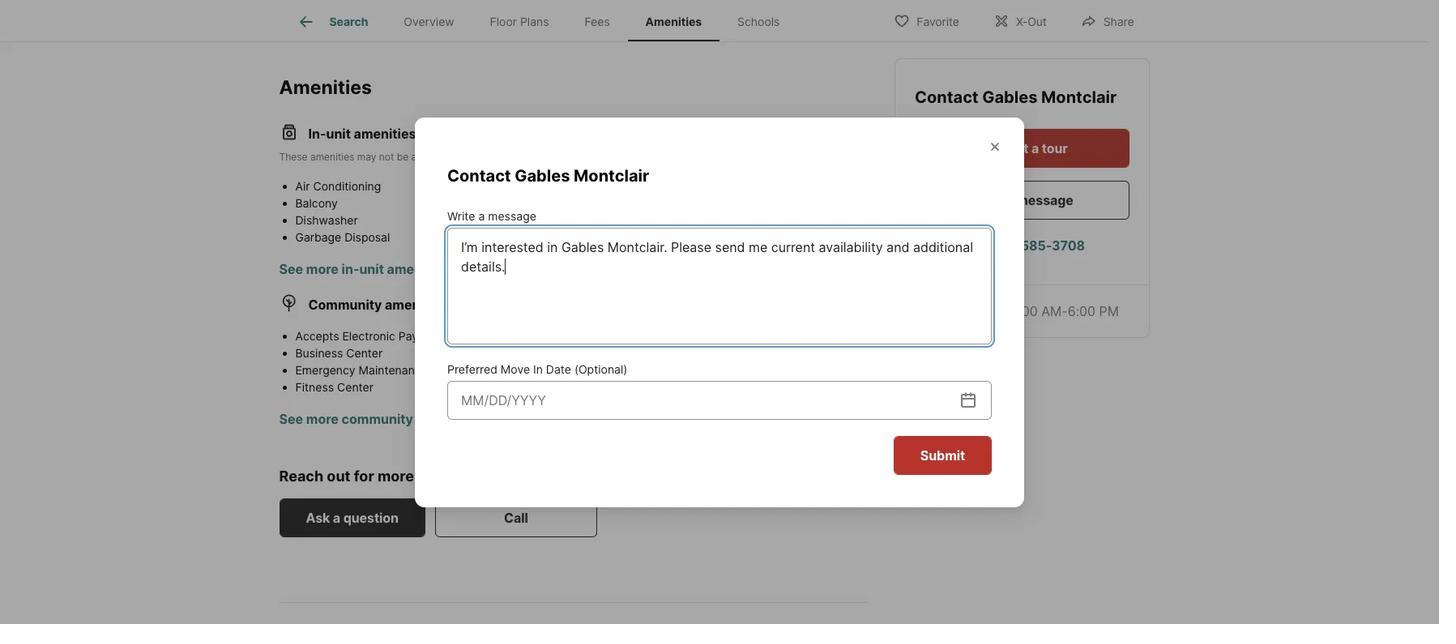 Task type: locate. For each thing, give the bounding box(es) containing it.
a right write
[[479, 209, 485, 223]]

1 horizontal spatial maintenance
[[635, 329, 704, 343]]

garden
[[295, 247, 335, 261]]

amenities up 'payments'
[[385, 296, 447, 313]]

these
[[279, 150, 308, 163]]

1 vertical spatial contact
[[447, 166, 511, 185]]

0 horizontal spatial in
[[533, 362, 543, 376]]

message for send a message
[[1016, 192, 1074, 208]]

a inside dialog
[[479, 209, 485, 223]]

ask a question
[[306, 510, 399, 526]]

amenities up in-
[[279, 76, 372, 99]]

1 vertical spatial montclair
[[574, 166, 649, 185]]

write a message
[[447, 209, 537, 223]]

contact
[[915, 88, 979, 107], [447, 166, 511, 185]]

a right ask
[[333, 510, 341, 526]]

access
[[406, 397, 445, 411]]

2 vertical spatial amenities
[[385, 296, 447, 313]]

tour
[[1042, 140, 1068, 156]]

0 horizontal spatial gables
[[515, 166, 570, 185]]

0 horizontal spatial for
[[354, 467, 374, 484]]

unit up conditioning
[[326, 125, 351, 141]]

swimming
[[593, 380, 648, 394]]

0 horizontal spatial contact gables montclair
[[447, 166, 649, 185]]

for right out
[[354, 467, 374, 484]]

a inside button
[[333, 510, 341, 526]]

message
[[1016, 192, 1074, 208], [488, 209, 537, 223]]

these amenities may not be available for every unit
[[279, 150, 515, 163]]

reach
[[279, 467, 324, 484]]

0 vertical spatial unit
[[326, 125, 351, 141]]

0 vertical spatial amenities
[[646, 15, 702, 29]]

site
[[611, 329, 632, 343], [611, 346, 632, 360]]

gables up 'write a message' at the left top of the page
[[515, 166, 570, 185]]

0 horizontal spatial unit
[[326, 125, 351, 141]]

a for ask
[[333, 510, 341, 526]]

send
[[971, 192, 1003, 208]]

amenities
[[646, 15, 702, 29], [279, 76, 372, 99]]

available
[[673, 179, 720, 193]]

contact down every
[[447, 166, 511, 185]]

electronic
[[342, 329, 396, 343]]

contact gables montclair
[[915, 88, 1117, 107], [447, 166, 649, 185]]

unit right every
[[498, 150, 515, 163]]

center up speed
[[337, 380, 374, 394]]

out
[[327, 467, 351, 484]]

gables
[[982, 88, 1038, 107], [515, 166, 570, 185]]

preferred move in date (optional)
[[447, 362, 628, 376]]

floor plans tab
[[472, 2, 567, 41]]

1 vertical spatial maintenance
[[359, 363, 428, 377]]

1 vertical spatial amenities
[[279, 76, 372, 99]]

speed
[[323, 397, 358, 411]]

1 vertical spatial gables
[[515, 166, 570, 185]]

may
[[357, 150, 377, 163]]

1 horizontal spatial for
[[454, 150, 467, 163]]

0 horizontal spatial contact
[[447, 166, 511, 185]]

amenities right "fees" tab
[[646, 15, 702, 29]]

montclair
[[1041, 88, 1117, 107], [574, 166, 649, 185]]

1 vertical spatial amenities
[[310, 150, 355, 163]]

1 horizontal spatial unit
[[498, 150, 515, 163]]

open
[[925, 303, 958, 319]]

balcony
[[295, 196, 338, 210]]

1 horizontal spatial message
[[1016, 192, 1074, 208]]

1 vertical spatial unit
[[498, 150, 515, 163]]

1 horizontal spatial amenities
[[646, 15, 702, 29]]

1 horizontal spatial contact gables montclair
[[915, 88, 1117, 107]]

maintenance up management
[[635, 329, 704, 343]]

appliances
[[675, 230, 734, 244]]

in inside refrigerator stainless steel appliances washer & dryer in unit
[[679, 247, 689, 261]]

1 vertical spatial on
[[593, 346, 608, 360]]

not
[[379, 150, 394, 163]]

on
[[593, 329, 608, 343], [593, 346, 608, 360]]

accepts electronic payments business center emergency maintenance fitness center high speed internet access
[[295, 329, 451, 411]]

1 horizontal spatial gables
[[982, 88, 1038, 107]]

fitness
[[295, 380, 334, 394]]

1 vertical spatial for
[[354, 467, 374, 484]]

montclair inside contact gables montclair dialog
[[574, 166, 649, 185]]

on site maintenance on site management public transportation swimming pool
[[593, 329, 708, 394]]

ask
[[306, 510, 330, 526]]

0 horizontal spatial montclair
[[574, 166, 649, 185]]

ask a question button
[[279, 499, 425, 537]]

0 vertical spatial in
[[679, 247, 689, 261]]

plans
[[520, 15, 549, 29]]

contact gables montclair up request a tour
[[915, 88, 1117, 107]]

in left unit
[[679, 247, 689, 261]]

floor plans
[[490, 15, 549, 29]]

transportation
[[629, 363, 708, 377]]

montclair up tour on the right top of the page
[[1041, 88, 1117, 107]]

question
[[343, 510, 399, 526]]

in
[[679, 247, 689, 261], [533, 362, 543, 376]]

a right send
[[1006, 192, 1014, 208]]

I'm interested in Gables Montclair. Please send me current availability and additional details. text field
[[461, 237, 978, 334]]

fees tab
[[567, 2, 628, 41]]

schools
[[738, 15, 780, 29]]

message inside button
[[1016, 192, 1074, 208]]

amenities inside amenities tab
[[646, 15, 702, 29]]

pool
[[651, 380, 675, 394]]

x-
[[1016, 14, 1028, 28]]

search
[[329, 15, 368, 29]]

in left date
[[533, 362, 543, 376]]

message inside contact gables montclair dialog
[[488, 209, 537, 223]]

for left every
[[454, 150, 467, 163]]

washer
[[593, 247, 633, 261]]

date
[[546, 362, 571, 376]]

0 horizontal spatial maintenance
[[359, 363, 428, 377]]

in inside contact gables montclair dialog
[[533, 362, 543, 376]]

585-
[[1021, 238, 1052, 254]]

reach out for more information
[[279, 467, 500, 484]]

steel
[[644, 230, 672, 244]]

a
[[1031, 140, 1039, 156], [1006, 192, 1014, 208], [479, 209, 485, 223], [333, 510, 341, 526]]

0 vertical spatial site
[[611, 329, 632, 343]]

contact up request
[[915, 88, 979, 107]]

1 horizontal spatial in
[[679, 247, 689, 261]]

preferred
[[447, 362, 498, 376]]

tab list
[[279, 0, 811, 41]]

1 horizontal spatial contact
[[915, 88, 979, 107]]

message right write
[[488, 209, 537, 223]]

1 vertical spatial in
[[533, 362, 543, 376]]

amenities down in-
[[310, 150, 355, 163]]

(404) 585-3708 button
[[915, 226, 1130, 265]]

1 vertical spatial site
[[611, 346, 632, 360]]

a inside button
[[1006, 192, 1014, 208]]

0 vertical spatial for
[[454, 150, 467, 163]]

floor
[[490, 15, 517, 29]]

0 horizontal spatial message
[[488, 209, 537, 223]]

montclair up refrigerator
[[574, 166, 649, 185]]

a inside "button"
[[1031, 140, 1039, 156]]

0 vertical spatial maintenance
[[635, 329, 704, 343]]

a left tour on the right top of the page
[[1031, 140, 1039, 156]]

schools tab
[[720, 2, 798, 41]]

conditioning
[[313, 179, 381, 193]]

request a tour button
[[915, 129, 1130, 168]]

unit
[[326, 125, 351, 141], [498, 150, 515, 163]]

a for write
[[479, 209, 485, 223]]

available
[[411, 150, 452, 163]]

1 site from the top
[[611, 329, 632, 343]]

message up 585- on the right top of the page
[[1016, 192, 1074, 208]]

garbage
[[295, 230, 342, 244]]

amenities tab
[[628, 2, 720, 41]]

amenities
[[354, 125, 416, 141], [310, 150, 355, 163], [385, 296, 447, 313]]

payments
[[399, 329, 451, 343]]

maintenance up "internet"
[[359, 363, 428, 377]]

gables up request
[[982, 88, 1038, 107]]

(404) 585-3708 link
[[915, 226, 1130, 265]]

0 vertical spatial montclair
[[1041, 88, 1117, 107]]

favorite
[[917, 14, 960, 28]]

0 vertical spatial on
[[593, 329, 608, 343]]

submit
[[921, 447, 965, 463]]

0 vertical spatial amenities
[[354, 125, 416, 141]]

call button
[[435, 499, 597, 537]]

center down electronic
[[346, 346, 383, 360]]

contact gables montclair down every
[[447, 166, 649, 185]]

1 vertical spatial contact gables montclair
[[447, 166, 649, 185]]

amenities up not
[[354, 125, 416, 141]]

0 vertical spatial gables
[[982, 88, 1038, 107]]



Task type: vqa. For each thing, say whether or not it's contained in the screenshot.
Sale
no



Task type: describe. For each thing, give the bounding box(es) containing it.
2 site from the top
[[611, 346, 632, 360]]

housekeeping
[[593, 179, 670, 193]]

request
[[977, 140, 1029, 156]]

accepts
[[295, 329, 339, 343]]

0 vertical spatial contact gables montclair
[[915, 88, 1117, 107]]

(404) 585-3708
[[982, 238, 1086, 254]]

(optional)
[[575, 362, 628, 376]]

write
[[447, 209, 475, 223]]

send a message button
[[915, 181, 1130, 220]]

stainless
[[593, 230, 641, 244]]

Preferred Move In Date (Optional) text field
[[461, 390, 959, 410]]

&
[[636, 247, 644, 261]]

in-unit amenities
[[308, 125, 416, 141]]

refrigerator stainless steel appliances washer & dryer in unit
[[593, 213, 734, 261]]

favorite button
[[881, 4, 974, 37]]

a for request
[[1031, 140, 1039, 156]]

internet
[[361, 397, 403, 411]]

in-
[[308, 125, 326, 141]]

1 on from the top
[[593, 329, 608, 343]]

information
[[418, 467, 500, 484]]

submit button
[[894, 436, 992, 475]]

overview
[[404, 15, 455, 29]]

maintenance inside "accepts electronic payments business center emergency maintenance fitness center high speed internet access"
[[359, 363, 428, 377]]

unit
[[692, 247, 714, 261]]

6:00
[[1068, 303, 1096, 319]]

call link
[[435, 499, 597, 537]]

disposal
[[345, 230, 390, 244]]

share button
[[1067, 4, 1148, 37]]

pm
[[1099, 303, 1119, 319]]

search link
[[297, 12, 368, 32]]

contact inside dialog
[[447, 166, 511, 185]]

gables inside dialog
[[515, 166, 570, 185]]

air conditioning balcony dishwasher garbage disposal garden tub
[[295, 179, 390, 261]]

fees
[[585, 15, 610, 29]]

refrigerator
[[593, 213, 657, 227]]

am-
[[1041, 303, 1068, 319]]

(404)
[[982, 238, 1018, 254]]

public
[[593, 363, 626, 377]]

air
[[295, 179, 310, 193]]

contact gables montclair inside dialog
[[447, 166, 649, 185]]

x-out button
[[980, 4, 1061, 37]]

0 horizontal spatial amenities
[[279, 76, 372, 99]]

emergency
[[295, 363, 356, 377]]

10:00
[[1004, 303, 1038, 319]]

tub
[[338, 247, 358, 261]]

share
[[1104, 14, 1135, 28]]

move
[[501, 362, 530, 376]]

housekeeping available
[[593, 179, 720, 193]]

more
[[378, 467, 414, 484]]

community
[[308, 296, 382, 313]]

1 horizontal spatial montclair
[[1041, 88, 1117, 107]]

message for write a message
[[488, 209, 537, 223]]

0 vertical spatial contact
[[915, 88, 979, 107]]

open today: 10:00 am-6:00 pm
[[925, 303, 1119, 319]]

business
[[295, 346, 343, 360]]

overview tab
[[386, 2, 472, 41]]

0 vertical spatial center
[[346, 346, 383, 360]]

a for send
[[1006, 192, 1014, 208]]

request a tour
[[977, 140, 1068, 156]]

contact gables montclair dialog
[[415, 117, 1025, 507]]

high
[[295, 397, 320, 411]]

dishwasher
[[295, 213, 358, 227]]

tab list containing search
[[279, 0, 811, 41]]

call
[[504, 510, 528, 526]]

amenities for these
[[310, 150, 355, 163]]

every
[[470, 150, 495, 163]]

1 vertical spatial center
[[337, 380, 374, 394]]

x-out
[[1016, 14, 1047, 28]]

send a message
[[971, 192, 1074, 208]]

maintenance inside on site maintenance on site management public transportation swimming pool
[[635, 329, 704, 343]]

management
[[635, 346, 706, 360]]

3708
[[1052, 238, 1086, 254]]

be
[[397, 150, 409, 163]]

dryer
[[647, 247, 676, 261]]

today:
[[962, 303, 1000, 319]]

2 on from the top
[[593, 346, 608, 360]]

community amenities
[[308, 296, 447, 313]]

amenities for community
[[385, 296, 447, 313]]



